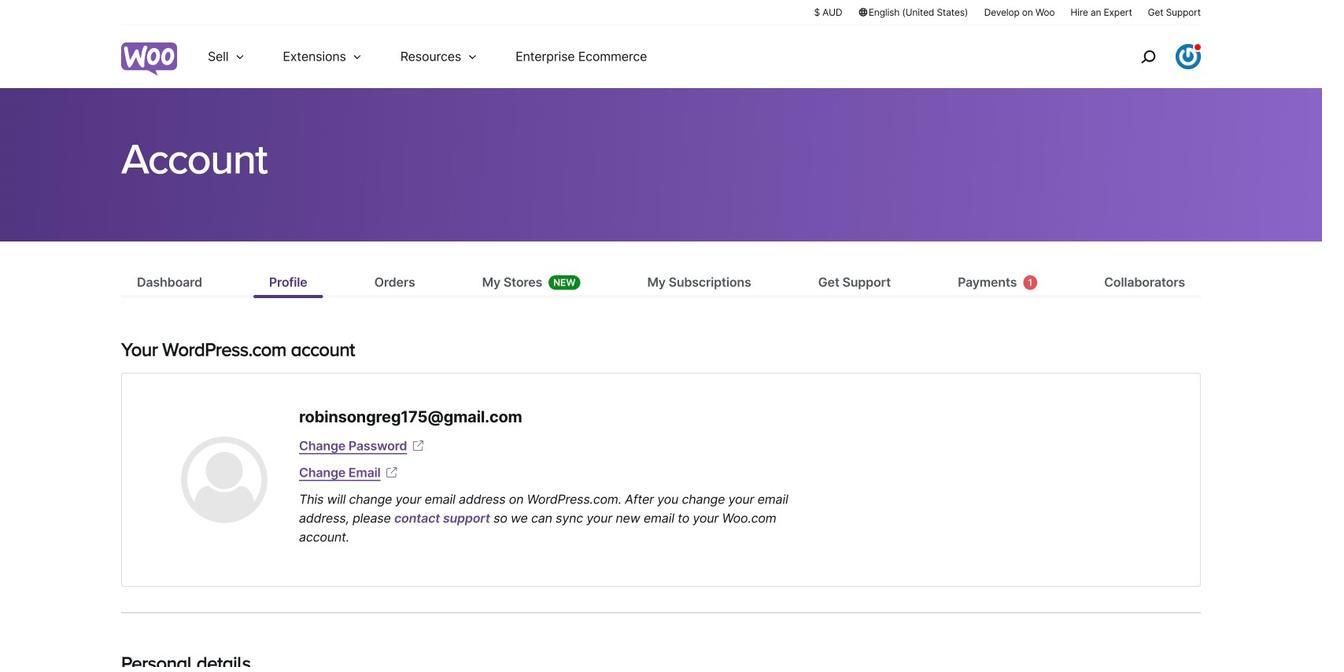 Task type: describe. For each thing, give the bounding box(es) containing it.
service navigation menu element
[[1108, 31, 1201, 82]]

open account menu image
[[1176, 44, 1201, 69]]

search image
[[1136, 44, 1161, 69]]

1 vertical spatial external link image
[[384, 465, 400, 481]]



Task type: locate. For each thing, give the bounding box(es) containing it.
gravatar image image
[[181, 437, 268, 523]]

external link image
[[410, 438, 426, 454], [384, 465, 400, 481]]

1 horizontal spatial external link image
[[410, 438, 426, 454]]

0 vertical spatial external link image
[[410, 438, 426, 454]]

0 horizontal spatial external link image
[[384, 465, 400, 481]]



